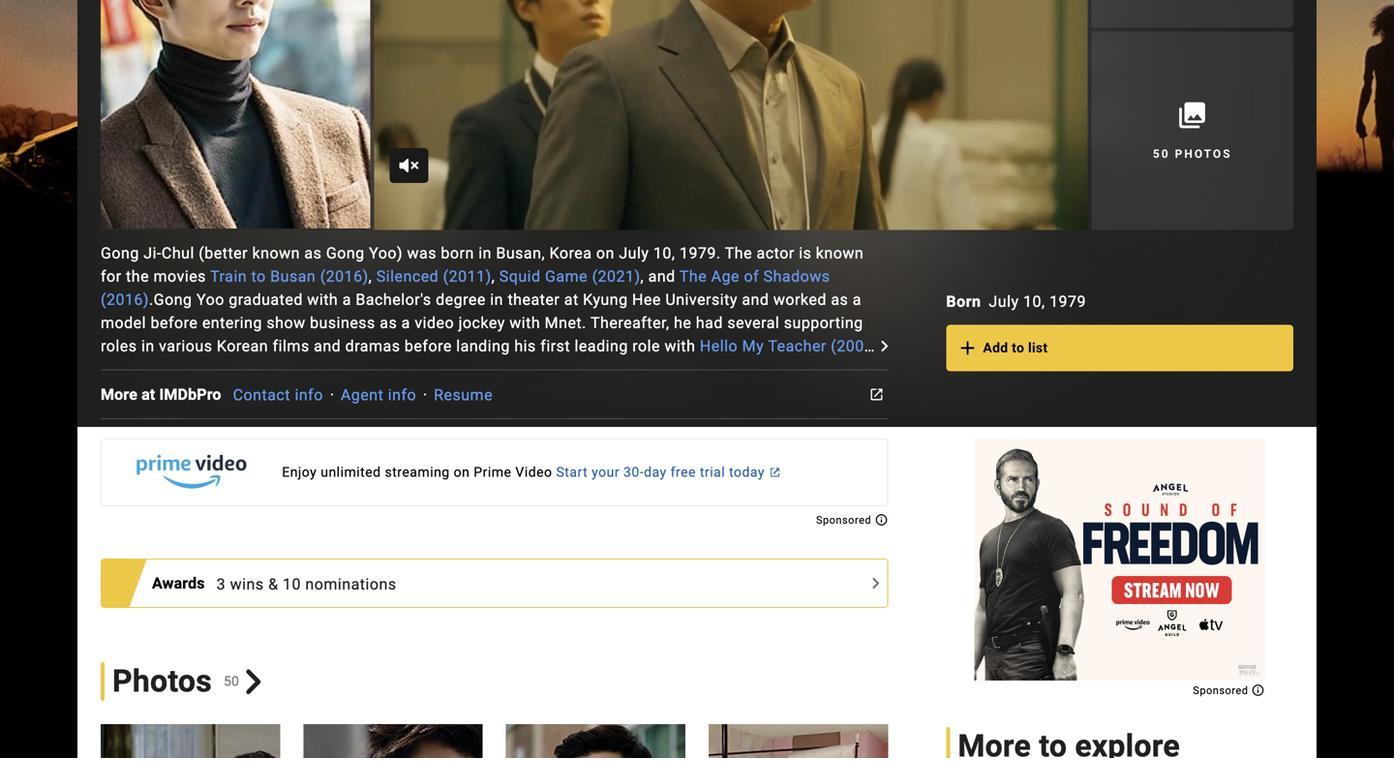 Task type: vqa. For each thing, say whether or not it's contained in the screenshot.
the Ranking 4 element
no



Task type: describe. For each thing, give the bounding box(es) containing it.
1 vertical spatial forces
[[310, 453, 360, 472]]

in right spy on the bottom of page
[[774, 616, 787, 635]]

busan, inside and action-thriller , a film based on the true story of child abuse and sexual assault in a special school in korea, was a project that gong initiated since he read the story in military. the film sparked public outrage and led to widespread demand for legislative reform to impose heavier punishments for sex crimes against minors and the disabled. the final revised bill passed was also known as the 'dogani law' after the korean title of the film. prior to his military service, gong yoo was known as a romantic comedy male lead, but his portrayal of the teacher in silenced and his transformation as a buffed-up north korean spy in in 2016, he had multiple hits with the success of zombie blockbuster train to busan, action-thriller the age of shadows and romantic fantasy drama series , making him one of the most high profile south korean actors for that year. train to busan was the top-grossing film in south korea in 2016 and broke the box office record for korean films in hong kong, taiwan, singapore and malaysia. his return to television as the titular character in goblin also broke tvn drama ratings and led the popularity index (cpi cj ent & ko
[[309, 663, 358, 681]]

success
[[797, 639, 858, 658]]

add to list
[[984, 340, 1048, 356]]

served
[[448, 430, 497, 449]]

on inside and action-thriller , a film based on the true story of child abuse and sexual assault in a special school in korea, was a project that gong initiated since he read the story in military. the film sparked public outrage and led to widespread demand for legislative reform to impose heavier punishments for sex crimes against minors and the disabled. the final revised bill passed was also known as the 'dogani law' after the korean title of the film. prior to his military service, gong yoo was known as a romantic comedy male lead, but his portrayal of the teacher in silenced and his transformation as a buffed-up north korean spy in in 2016, he had multiple hits with the success of zombie blockbuster train to busan, action-thriller the age of shadows and romantic fantasy drama series , making him one of the most high profile south korean actors for that year. train to busan was the top-grossing film in south korea in 2016 and broke the box office record for korean films in hong kong, taiwan, singapore and malaysia. his return to television as the titular character in goblin also broke tvn drama ratings and led the popularity index (cpi cj ent & ko
[[252, 500, 270, 518]]

service, inside at the height of his career, gong yoo enlisted in the korean armed forces in 2008 due to the mandatory military conscription. during his service, gong did active front-line duty at the border and also served in the pr unit of the army, helming his own daily radio program at the korean forces network. upon his release from military duties, gong yoo's film career slowly took off with genre films such as
[[765, 407, 822, 425]]

had inside and action-thriller , a film based on the true story of child abuse and sexual assault in a special school in korea, was a project that gong initiated since he read the story in military. the film sparked public outrage and led to widespread demand for legislative reform to impose heavier punishments for sex crimes against minors and the disabled. the final revised bill passed was also known as the 'dogani law' after the korean title of the film. prior to his military service, gong yoo was known as a romantic comedy male lead, but his portrayal of the teacher in silenced and his transformation as a buffed-up north korean spy in in 2016, he had multiple hits with the success of zombie blockbuster train to busan, action-thriller the age of shadows and romantic fantasy drama series , making him one of the most high profile south korean actors for that year. train to busan was the top-grossing film in south korea in 2016 and broke the box office record for korean films in hong kong, taiwan, singapore and malaysia. his return to television as the titular character in goblin also broke tvn drama ratings and led the popularity index (cpi cj ent & ko
[[608, 639, 635, 658]]

known up 'train to busan (2016)' "link"
[[252, 244, 300, 263]]

50 for 50
[[224, 674, 239, 690]]

gong down passed
[[370, 593, 409, 611]]

spy
[[744, 616, 770, 635]]

and down business
[[314, 337, 341, 356]]

of down prior
[[170, 616, 185, 635]]

0 horizontal spatial forces
[[254, 407, 304, 425]]

korean inside gong yoo graduated with a bachelor's degree in theater at kyung hee university and worked as a model before entering show business as a video jockey with mnet. thereafter, he had several supporting roles in various korean films and dramas before landing his first leading role with
[[217, 337, 268, 356]]

to right 'chevron right inline' image
[[290, 663, 305, 681]]

volume off image
[[397, 154, 421, 177]]

with left the hello
[[665, 337, 696, 356]]

korea,
[[784, 500, 830, 518]]

with inside and action-thriller , a film based on the true story of child abuse and sexual assault in a special school in korea, was a project that gong initiated since he read the story in military. the film sparked public outrage and led to widespread demand for legislative reform to impose heavier punishments for sex crimes against minors and the disabled. the final revised bill passed was also known as the 'dogani law' after the korean title of the film. prior to his military service, gong yoo was known as a romantic comedy male lead, but his portrayal of the teacher in silenced and his transformation as a buffed-up north korean spy in in 2016, he had multiple hits with the success of zombie blockbuster train to busan, action-thriller the age of shadows and romantic fantasy drama series , making him one of the most high profile south korean actors for that year. train to busan was the top-grossing film in south korea in 2016 and broke the box office record for korean films in hong kong, taiwan, singapore and malaysia. his return to television as the titular character in goblin also broke tvn drama ratings and led the popularity index (cpi cj ent & ko
[[734, 639, 765, 658]]

3 gong yoo in big (2012) image from the left
[[506, 725, 686, 758]]

korean up but
[[773, 570, 825, 588]]

born july 10, 1979
[[947, 292, 1087, 311]]

trial
[[700, 464, 726, 480]]

his up conscription. at the left bottom of page
[[652, 384, 674, 402]]

top-
[[370, 709, 398, 728]]

1 horizontal spatial thriller
[[598, 477, 645, 495]]

.
[[149, 291, 154, 309]]

gong ji-chul (better known as gong yoo) was born in busan, korea on july 10, 1979. the actor is known for the movies
[[101, 244, 864, 286]]

took
[[151, 477, 184, 495]]

the down line
[[227, 453, 250, 472]]

yoo)
[[369, 244, 403, 263]]

dramas
[[345, 337, 400, 356]]

the down prior
[[190, 616, 213, 635]]

gong down enlisted
[[826, 407, 864, 425]]

at
[[535, 384, 551, 402]]

(better
[[199, 244, 248, 263]]

, a romantic comedy drama series that was a hit with korean drama viewers worldwide.
[[101, 360, 835, 402]]

(2011)
[[443, 268, 492, 286]]

career
[[830, 453, 876, 472]]

0 horizontal spatial broke
[[326, 756, 367, 758]]

record
[[101, 732, 148, 751]]

1 vertical spatial train
[[249, 663, 286, 681]]

in up sparked
[[626, 500, 639, 518]]

actors
[[825, 686, 871, 704]]

for down sparked
[[644, 546, 665, 565]]

outrage
[[724, 523, 780, 542]]

film down the off
[[170, 500, 199, 518]]

hit
[[230, 384, 249, 402]]

yoo inside gong yoo graduated with a bachelor's degree in theater at kyung hee university and worked as a model before entering show business as a video jockey with mnet. thereafter, he had several supporting roles in various korean films and dramas before landing his first leading role with
[[197, 291, 225, 309]]

his inside hello my teacher (2005) in 2005. his breakout role was with
[[164, 360, 188, 379]]

widespread
[[101, 546, 185, 565]]

1 vertical spatial south
[[516, 709, 559, 728]]

popularity
[[596, 756, 669, 758]]

off
[[188, 477, 209, 495]]

the down widespread
[[132, 570, 155, 588]]

to down 'chevron right inline' image
[[239, 709, 254, 728]]

1 vertical spatial july
[[989, 292, 1020, 311]]

in
[[523, 639, 537, 658]]

day
[[644, 464, 667, 480]]

of right one
[[546, 686, 561, 704]]

busan, inside gong ji-chul (better known as gong yoo) was born in busan, korea on july 10, 1979. the actor is known for the movies
[[496, 244, 545, 263]]

1 horizontal spatial south
[[722, 686, 765, 704]]

hong
[[292, 732, 331, 751]]

and up "several"
[[742, 291, 769, 309]]

the down child
[[399, 523, 422, 542]]

in up outrage
[[766, 500, 780, 518]]

in down abuse
[[467, 523, 481, 542]]

the down spy on the bottom of page
[[770, 639, 793, 658]]

return
[[653, 732, 697, 751]]

in right teacher
[[277, 616, 290, 635]]

special
[[656, 500, 709, 518]]

was up hong
[[308, 709, 338, 728]]

office
[[804, 709, 847, 728]]

with up business
[[307, 291, 338, 309]]

gong yoo graduated with a bachelor's degree in theater at kyung hee university and worked as a model before entering show business as a video jockey with mnet. thereafter, he had several supporting roles in various korean films and dramas before landing his first leading role with
[[101, 291, 864, 356]]

, up grossing
[[417, 686, 420, 704]]

korea inside gong ji-chul (better known as gong yoo) was born in busan, korea on july 10, 1979. the actor is known for the movies
[[550, 244, 592, 263]]

2 vertical spatial he
[[586, 639, 603, 658]]

leading
[[575, 337, 628, 356]]

awards button
[[152, 572, 217, 595]]

silenced (2011) link
[[377, 268, 492, 286]]

in left goblin on the bottom left of the page
[[222, 756, 235, 758]]

and down the release
[[516, 477, 543, 495]]

in left 2008
[[308, 407, 322, 425]]

his inside and action-thriller , a film based on the true story of child abuse and sexual assault in a special school in korea, was a project that gong initiated since he read the story in military. the film sparked public outrage and led to widespread demand for legislative reform to impose heavier punishments for sex crimes against minors and the disabled. the final revised bill passed was also known as the 'dogani law' after the korean title of the film. prior to his military service, gong yoo was known as a romantic comedy male lead, but his portrayal of the teacher in silenced and his transformation as a buffed-up north korean spy in in 2016, he had multiple hits with the success of zombie blockbuster train to busan, action-thriller the age of shadows and romantic fantasy drama series , making him one of the most high profile south korean actors for that year. train to busan was the top-grossing film in south korea in 2016 and broke the box office record for korean films in hong kong, taiwan, singapore and malaysia. his return to television as the titular character in goblin also broke tvn drama ratings and led the popularity index (cpi cj ent & ko
[[624, 732, 649, 751]]

hits
[[703, 639, 730, 658]]

sex
[[670, 546, 695, 565]]

0 horizontal spatial thriller
[[413, 663, 460, 681]]

mandatory
[[445, 407, 523, 425]]

of right unit
[[603, 430, 618, 449]]

yoo's
[[755, 453, 793, 472]]

for up character
[[152, 732, 173, 751]]

the inside gong ji-chul (better known as gong yoo) was born in busan, korea on july 10, 1979. the actor is known for the movies
[[725, 244, 753, 263]]

at inside button
[[142, 385, 155, 404]]

korean up character
[[177, 732, 229, 751]]

to up 'graduated'
[[251, 268, 266, 286]]

his up yoo's
[[756, 430, 778, 449]]

of right "title"
[[862, 570, 877, 588]]

in up goblin on the bottom left of the page
[[274, 732, 288, 751]]

final
[[262, 570, 295, 588]]

the up portrayal
[[101, 593, 124, 611]]

of up read
[[377, 500, 392, 518]]

launch image
[[865, 383, 888, 406]]

the right 3
[[231, 570, 258, 588]]

the down office
[[816, 732, 840, 751]]

the up kong,
[[342, 709, 365, 728]]

4 gong yoo in big (2012) image from the left
[[709, 725, 889, 758]]

tvn
[[371, 756, 400, 758]]

for inside gong ji-chul (better known as gong yoo) was born in busan, korea on july 10, 1979. the actor is known for the movies
[[101, 268, 122, 286]]

military.
[[485, 523, 544, 542]]

high
[[635, 686, 666, 704]]

but
[[777, 593, 801, 611]]

his up teacher
[[224, 593, 246, 611]]

was down impose
[[440, 570, 469, 588]]

gong up during
[[731, 384, 770, 402]]

yoo inside at the height of his career, gong yoo enlisted in the korean armed forces in 2008 due to the mandatory military conscription. during his service, gong did active front-line duty at the border and also served in the pr unit of the army, helming his own daily radio program at the korean forces network. upon his release from military duties, gong yoo's film career slowly took off with genre films such as
[[774, 384, 802, 402]]

portrayal
[[101, 616, 166, 635]]

in down most at the bottom
[[610, 709, 623, 728]]

2005.
[[118, 360, 160, 379]]

male
[[698, 593, 734, 611]]

nominations
[[306, 575, 397, 593]]

was right korea,
[[834, 500, 864, 518]]

sponsored content section
[[975, 439, 1266, 697]]

hello
[[700, 337, 738, 356]]

comedy inside and action-thriller , a film based on the true story of child abuse and sexual assault in a special school in korea, was a project that gong initiated since he read the story in military. the film sparked public outrage and led to widespread demand for legislative reform to impose heavier punishments for sex crimes against minors and the disabled. the final revised bill passed was also known as the 'dogani law' after the korean title of the film. prior to his military service, gong yoo was known as a romantic comedy male lead, but his portrayal of the teacher in silenced and his transformation as a buffed-up north korean spy in in 2016, he had multiple hits with the success of zombie blockbuster train to busan, action-thriller the age of shadows and romantic fantasy drama series , making him one of the most high profile south korean actors for that year. train to busan was the top-grossing film in south korea in 2016 and broke the box office record for korean films in hong kong, taiwan, singapore and malaysia. his return to television as the titular character in goblin also broke tvn drama ratings and led the popularity index (cpi cj ent & ko
[[636, 593, 694, 611]]

to up minors
[[842, 523, 857, 542]]

the up 'lead,' on the bottom of page
[[746, 570, 769, 588]]

the left border
[[301, 430, 325, 449]]

1 gong yoo in big (2012) image from the left
[[101, 725, 280, 758]]

2 vertical spatial that
[[126, 709, 155, 728]]

more at imdbpro button
[[101, 383, 233, 406]]

the right "at" at the left bottom of page
[[555, 384, 578, 402]]

add image
[[956, 336, 980, 360]]

resume
[[434, 386, 493, 404]]

and down one
[[519, 732, 546, 751]]

based
[[203, 500, 247, 518]]

first
[[541, 337, 571, 356]]

gong left ji-
[[101, 244, 139, 263]]

conscription.
[[587, 407, 683, 425]]

age inside the age of shadows (2016)
[[712, 268, 740, 286]]

goblin
[[240, 756, 287, 758]]

supporting
[[784, 314, 864, 332]]

& inside and action-thriller , a film based on the true story of child abuse and sexual assault in a special school in korea, was a project that gong initiated since he read the story in military. the film sparked public outrage and led to widespread demand for legislative reform to impose heavier punishments for sex crimes against minors and the disabled. the final revised bill passed was also known as the 'dogani law' after the korean title of the film. prior to his military service, gong yoo was known as a romantic comedy male lead, but his portrayal of the teacher in silenced and his transformation as a buffed-up north korean spy in in 2016, he had multiple hits with the success of zombie blockbuster train to busan, action-thriller the age of shadows and romantic fantasy drama series , making him one of the most high profile south korean actors for that year. train to busan was the top-grossing film in south korea in 2016 and broke the box office record for korean films in hong kong, taiwan, singapore and malaysia. his return to television as the titular character in goblin also broke tvn drama ratings and led the popularity index (cpi cj ent & ko
[[805, 756, 815, 758]]

0 vertical spatial story
[[335, 500, 372, 518]]

awards
[[152, 574, 205, 593]]

to up index
[[701, 732, 716, 751]]

drama down success
[[780, 663, 826, 681]]

0 vertical spatial military
[[528, 407, 583, 425]]

during a perilous 24-hour mission on the moon, space explorers try to retrieve samples from an abandoned research facility steeped in classified secrets. image
[[374, 0, 1088, 230]]

the up television
[[746, 709, 769, 728]]

2 vertical spatial romantic
[[651, 663, 716, 681]]

and down widespread
[[101, 570, 128, 588]]

did
[[101, 430, 123, 449]]

series inside and action-thriller , a film based on the true story of child abuse and sexual assault in a special school in korea, was a project that gong initiated since he read the story in military. the film sparked public outrage and led to widespread demand for legislative reform to impose heavier punishments for sex crimes against minors and the disabled. the final revised bill passed was also known as the 'dogani law' after the korean title of the film. prior to his military service, gong yoo was known as a romantic comedy male lead, but his portrayal of the teacher in silenced and his transformation as a buffed-up north korean spy in in 2016, he had multiple hits with the success of zombie blockbuster train to busan, action-thriller the age of shadows and romantic fantasy drama series , making him one of the most high profile south korean actors for that year. train to busan was the top-grossing film in south korea in 2016 and broke the box office record for korean films in hong kong, taiwan, singapore and malaysia. his return to television as the titular character in goblin also broke tvn drama ratings and led the popularity index (cpi cj ent & ko
[[830, 663, 875, 681]]

with inside the , a romantic comedy drama series that was a hit with korean drama viewers worldwide.
[[253, 384, 284, 402]]

korea inside and action-thriller , a film based on the true story of child abuse and sexual assault in a special school in korea, was a project that gong initiated since he read the story in military. the film sparked public outrage and led to widespread demand for legislative reform to impose heavier punishments for sex crimes against minors and the disabled. the final revised bill passed was also known as the 'dogani law' after the korean title of the film. prior to his military service, gong yoo was known as a romantic comedy male lead, but his portrayal of the teacher in silenced and his transformation as a buffed-up north korean spy in in 2016, he had multiple hits with the success of zombie blockbuster train to busan, action-thriller the age of shadows and romantic fantasy drama series , making him one of the most high profile south korean actors for that year. train to busan was the top-grossing film in south korea in 2016 and broke the box office record for korean films in hong kong, taiwan, singapore and malaysia. his return to television as the titular character in goblin also broke tvn drama ratings and led the popularity index (cpi cj ent & ko
[[563, 709, 606, 728]]

film.
[[128, 593, 161, 611]]

info for agent info
[[388, 386, 417, 404]]

his up helming
[[739, 407, 761, 425]]

the down the 'sexual'
[[548, 523, 575, 542]]

malaysia.
[[550, 732, 620, 751]]

1 horizontal spatial before
[[405, 337, 452, 356]]

with down the theater
[[510, 314, 541, 332]]

2 group from the left
[[374, 0, 1088, 230]]

0 horizontal spatial he
[[340, 523, 358, 542]]

to up passed
[[410, 546, 425, 565]]

in down him
[[499, 709, 512, 728]]

contact info button
[[233, 386, 323, 404]]

kong,
[[335, 732, 376, 751]]

0 vertical spatial led
[[816, 523, 838, 542]]

the up him
[[464, 663, 492, 681]]

0 vertical spatial before
[[151, 314, 198, 332]]

today
[[729, 464, 765, 480]]

bachelor's
[[356, 291, 432, 309]]

actor
[[757, 244, 795, 263]]

his down passed
[[393, 616, 414, 635]]

drama down teacher
[[788, 360, 835, 379]]

due
[[367, 407, 394, 425]]

1 vertical spatial action-
[[363, 663, 413, 681]]

free
[[671, 464, 696, 480]]

0 vertical spatial busan
[[270, 268, 316, 286]]

was up transformation
[[445, 593, 475, 611]]

the inside the age of shadows (2016)
[[680, 268, 707, 286]]

kyung
[[583, 291, 628, 309]]

agent info button
[[341, 386, 417, 404]]

known right is
[[816, 244, 864, 263]]

'dogani
[[610, 570, 665, 588]]

and up high
[[620, 663, 647, 681]]

prior
[[166, 593, 201, 611]]

sexual
[[516, 500, 563, 518]]

the left most at the bottom
[[565, 686, 589, 704]]

1 vertical spatial story
[[426, 523, 463, 542]]

at down line
[[208, 453, 223, 472]]

1 horizontal spatial 10,
[[1024, 292, 1046, 311]]

add to list button
[[947, 325, 1294, 371]]

known up transformation
[[479, 593, 527, 611]]

heavier
[[488, 546, 541, 565]]

busan inside and action-thriller , a film based on the true story of child abuse and sexual assault in a special school in korea, was a project that gong initiated since he read the story in military. the film sparked public outrage and led to widespread demand for legislative reform to impose heavier punishments for sex crimes against minors and the disabled. the final revised bill passed was also known as the 'dogani law' after the korean title of the film. prior to his military service, gong yoo was known as a romantic comedy male lead, but his portrayal of the teacher in silenced and his transformation as a buffed-up north korean spy in in 2016, he had multiple hits with the success of zombie blockbuster train to busan, action-thriller the age of shadows and romantic fantasy drama series , making him one of the most high profile south korean actors for that year. train to busan was the top-grossing film in south korea in 2016 and broke the box office record for korean films in hong kong, taiwan, singapore and malaysia. his return to television as the titular character in goblin also broke tvn drama ratings and led the popularity index (cpi cj ent & ko
[[258, 709, 304, 728]]

korean up box
[[769, 686, 820, 704]]

0 horizontal spatial led
[[542, 756, 564, 758]]

on inside gong ji-chul (better known as gong yoo) was born in busan, korea on july 10, 1979. the actor is known for the movies
[[597, 244, 615, 263]]

is
[[799, 244, 812, 263]]

and down korea,
[[784, 523, 811, 542]]

silenced inside and action-thriller , a film based on the true story of child abuse and sexual assault in a special school in korea, was a project that gong initiated since he read the story in military. the film sparked public outrage and led to widespread demand for legislative reform to impose heavier punishments for sex crimes against minors and the disabled. the final revised bill passed was also known as the 'dogani law' after the korean title of the film. prior to his military service, gong yoo was known as a romantic comedy male lead, but his portrayal of the teacher in silenced and his transformation as a buffed-up north korean spy in in 2016, he had multiple hits with the success of zombie blockbuster train to busan, action-thriller the age of shadows and romantic fantasy drama series , making him one of the most high profile south korean actors for that year. train to busan was the top-grossing film in south korea in 2016 and broke the box office record for korean films in hong kong, taiwan, singapore and malaysia. his return to television as the titular character in goblin also broke tvn drama ratings and led the popularity index (cpi cj ent & ko
[[295, 616, 357, 635]]

gong left 'yoo)'
[[326, 244, 365, 263]]

sparked
[[612, 523, 671, 542]]

the down viewers
[[417, 407, 441, 425]]

5 gong yoo in big (2012) image from the left
[[912, 725, 1091, 758]]

video player application
[[374, 0, 1088, 230]]

train to busan (2016) link
[[210, 268, 369, 286]]

fantasy
[[721, 663, 775, 681]]

public
[[675, 523, 719, 542]]

gong up demand on the left bottom of page
[[190, 523, 228, 542]]

the down conscription. at the left bottom of page
[[622, 430, 646, 449]]

the down punishments
[[583, 570, 606, 588]]

graduated
[[229, 291, 303, 309]]

in up jockey
[[490, 291, 504, 309]]

, inside the , a romantic comedy drama series that was a hit with korean drama viewers worldwide.
[[635, 360, 639, 379]]



Task type: locate. For each thing, give the bounding box(es) containing it.
0 vertical spatial july
[[619, 244, 649, 263]]

military
[[528, 407, 583, 425], [600, 453, 655, 472], [250, 593, 305, 611]]

1 vertical spatial also
[[473, 570, 504, 588]]

yoo up entering
[[197, 291, 225, 309]]

1 vertical spatial thriller
[[413, 663, 460, 681]]

year.
[[159, 709, 194, 728]]

the down genre
[[274, 500, 298, 518]]

imdbpro
[[159, 385, 221, 404]]

the down malaysia.
[[568, 756, 592, 758]]

busan,
[[496, 244, 545, 263], [309, 663, 358, 681]]

lead,
[[738, 593, 773, 611]]

1 horizontal spatial he
[[586, 639, 603, 658]]

info
[[295, 386, 323, 404], [388, 386, 417, 404]]

0 horizontal spatial july
[[619, 244, 649, 263]]

photos inside button
[[1176, 147, 1233, 161]]

films down "show"
[[273, 337, 310, 356]]

thriller up assault
[[598, 477, 645, 495]]

3
[[217, 575, 226, 593]]

a
[[343, 291, 352, 309], [853, 291, 862, 309], [402, 314, 411, 332], [643, 360, 652, 379], [217, 384, 225, 402], [157, 500, 166, 518], [643, 500, 652, 518], [868, 500, 877, 518], [553, 593, 562, 611], [554, 616, 563, 635]]

busan, up hong
[[309, 663, 358, 681]]

add
[[984, 340, 1009, 356]]

as inside gong ji-chul (better known as gong yoo) was born in busan, korea on july 10, 1979. the actor is known for the movies
[[305, 244, 322, 263]]

also up "upon"
[[412, 430, 443, 449]]

hello my teacher (2005) link
[[700, 337, 880, 356]]

50 inside button
[[1154, 147, 1171, 161]]

0 vertical spatial on
[[597, 244, 615, 263]]

and inside at the height of his career, gong yoo enlisted in the korean armed forces in 2008 due to the mandatory military conscription. during his service, gong did active front-line duty at the border and also served in the pr unit of the army, helming his own daily radio program at the korean forces network. upon his release from military duties, gong yoo's film career slowly took off with genre films such as
[[381, 430, 408, 449]]

korean up 2008
[[288, 384, 340, 402]]

& right ent at the right of page
[[805, 756, 815, 758]]

gong yoo in guardian: the lonely and great god (2016) image
[[101, 0, 370, 229]]

role inside hello my teacher (2005) in 2005. his breakout role was with
[[261, 360, 289, 379]]

1 horizontal spatial &
[[805, 756, 815, 758]]

career,
[[678, 384, 727, 402]]

chevron right inline image
[[241, 670, 266, 695]]

network.
[[364, 453, 430, 472]]

info for contact info
[[295, 386, 323, 404]]

of down in
[[529, 663, 544, 681]]

his up 'popularity'
[[624, 732, 649, 751]]

north
[[642, 616, 684, 635]]

1 vertical spatial busan
[[258, 709, 304, 728]]

and up "return"
[[669, 709, 696, 728]]

0 vertical spatial photos
[[1176, 147, 1233, 161]]

1 horizontal spatial busan,
[[496, 244, 545, 263]]

comedy
[[726, 360, 784, 379], [636, 593, 694, 611]]

1 horizontal spatial comedy
[[726, 360, 784, 379]]

0 vertical spatial south
[[722, 686, 765, 704]]

zombie
[[101, 663, 154, 681]]

thriller
[[598, 477, 645, 495], [413, 663, 460, 681]]

series up actors
[[830, 663, 875, 681]]

contact
[[233, 386, 291, 404]]

0 vertical spatial his
[[164, 360, 188, 379]]

that up widespread
[[156, 523, 185, 542]]

shadows inside and action-thriller , a film based on the true story of child abuse and sexual assault in a special school in korea, was a project that gong initiated since he read the story in military. the film sparked public outrage and led to widespread demand for legislative reform to impose heavier punishments for sex crimes against minors and the disabled. the final revised bill passed was also known as the 'dogani law' after the korean title of the film. prior to his military service, gong yoo was known as a romantic comedy male lead, but his portrayal of the teacher in silenced and his transformation as a buffed-up north korean spy in in 2016, he had multiple hits with the success of zombie blockbuster train to busan, action-thriller the age of shadows and romantic fantasy drama series , making him one of the most high profile south korean actors for that year. train to busan was the top-grossing film in south korea in 2016 and broke the box office record for korean films in hong kong, taiwan, singapore and malaysia. his return to television as the titular character in goblin also broke tvn drama ratings and led the popularity index (cpi cj ent & ko
[[549, 663, 615, 681]]

2 vertical spatial films
[[233, 732, 270, 751]]

july inside gong ji-chul (better known as gong yoo) was born in busan, korea on july 10, 1979. the actor is known for the movies
[[619, 244, 649, 263]]

hee
[[633, 291, 661, 309]]

1 horizontal spatial had
[[696, 314, 723, 332]]

1 vertical spatial (2016)
[[101, 291, 149, 309]]

0 horizontal spatial south
[[516, 709, 559, 728]]

shadows inside the age of shadows (2016)
[[764, 268, 831, 286]]

0 vertical spatial shadows
[[764, 268, 831, 286]]

of right success
[[862, 639, 877, 658]]

jockey
[[459, 314, 505, 332]]

breakout
[[193, 360, 257, 379]]

with inside at the height of his career, gong yoo enlisted in the korean armed forces in 2008 due to the mandatory military conscription. during his service, gong did active front-line duty at the border and also served in the pr unit of the army, helming his own daily radio program at the korean forces network. upon his release from military duties, gong yoo's film career slowly took off with genre films such as
[[213, 477, 244, 495]]

the age of shadows (2016) link
[[101, 268, 831, 309]]

july right born
[[989, 292, 1020, 311]]

1 vertical spatial silenced
[[295, 616, 357, 635]]

the inside gong ji-chul (better known as gong yoo) was born in busan, korea on july 10, 1979. the actor is known for the movies
[[126, 268, 149, 286]]

korean up genre
[[255, 453, 306, 472]]

10, left the 1979.
[[654, 244, 676, 263]]

transformation
[[419, 616, 528, 635]]

2016
[[628, 709, 664, 728]]

0 vertical spatial yoo
[[197, 291, 225, 309]]

train down teacher
[[249, 663, 286, 681]]

0 horizontal spatial before
[[151, 314, 198, 332]]

0 vertical spatial &
[[268, 575, 278, 593]]

since
[[296, 523, 335, 542]]

korean inside the , a romantic comedy drama series that was a hit with korean drama viewers worldwide.
[[288, 384, 340, 402]]

0 horizontal spatial shadows
[[549, 663, 615, 681]]

1 horizontal spatial action-
[[547, 477, 598, 495]]

most
[[593, 686, 630, 704]]

and up hee
[[649, 268, 676, 286]]

(cpi
[[717, 756, 748, 758]]

of up conscription. at the left bottom of page
[[633, 384, 648, 402]]

with up agent
[[327, 360, 358, 379]]

active
[[128, 430, 172, 449]]

teacher
[[768, 337, 827, 356]]

the up .
[[126, 268, 149, 286]]

yoo inside and action-thriller , a film based on the true story of child abuse and sexual assault in a special school in korea, was a project that gong initiated since he read the story in military. the film sparked public outrage and led to widespread demand for legislative reform to impose heavier punishments for sex crimes against minors and the disabled. the final revised bill passed was also known as the 'dogani law' after the korean title of the film. prior to his military service, gong yoo was known as a romantic comedy male lead, but his portrayal of the teacher in silenced and his transformation as a buffed-up north korean spy in in 2016, he had multiple hits with the success of zombie blockbuster train to busan, action-thriller the age of shadows and romantic fantasy drama series , making him one of the most high profile south korean actors for that year. train to busan was the top-grossing film in south korea in 2016 and broke the box office record for korean films in hong kong, taiwan, singapore and malaysia. his return to television as the titular character in goblin also broke tvn drama ratings and led the popularity index (cpi cj ent & ko
[[413, 593, 441, 611]]

in inside hello my teacher (2005) in 2005. his breakout role was with
[[101, 360, 114, 379]]

from
[[561, 453, 595, 472]]

for down initiated
[[253, 546, 274, 565]]

0 horizontal spatial service,
[[310, 593, 366, 611]]

&
[[268, 575, 278, 593], [805, 756, 815, 758]]

was inside the , a romantic comedy drama series that was a hit with korean drama viewers worldwide.
[[183, 384, 212, 402]]

and down bill
[[361, 616, 388, 635]]

1 horizontal spatial age
[[712, 268, 740, 286]]

in inside gong ji-chul (better known as gong yoo) was born in busan, korea on july 10, 1979. the actor is known for the movies
[[479, 244, 492, 263]]

yoo down passed
[[413, 593, 441, 611]]

shadows down 2016,
[[549, 663, 615, 681]]

1 horizontal spatial forces
[[310, 453, 360, 472]]

1979
[[1050, 292, 1087, 311]]

see more awards and nominations image
[[864, 572, 888, 595]]

1 vertical spatial military
[[600, 453, 655, 472]]

with inside hello my teacher (2005) in 2005. his breakout role was with
[[327, 360, 358, 379]]

1 vertical spatial busan,
[[309, 663, 358, 681]]

group
[[101, 0, 370, 230], [374, 0, 1088, 230]]

& left 10
[[268, 575, 278, 593]]

films inside gong yoo graduated with a bachelor's degree in theater at kyung hee university and worked as a model before entering show business as a video jockey with mnet. thereafter, he had several supporting roles in various korean films and dramas before landing his first leading role with
[[273, 337, 310, 356]]

singapore
[[440, 732, 514, 751]]

military down "final" at left bottom
[[250, 593, 305, 611]]

at the height of his career, gong yoo enlisted in the korean armed forces in 2008 due to the mandatory military conscription. during his service, gong did active front-line duty at the border and also served in the pr unit of the army, helming his own daily radio program at the korean forces network. upon his release from military duties, gong yoo's film career slowly took off with genre films such as
[[101, 384, 876, 495]]

that down 2005.
[[149, 384, 178, 402]]

film down assault
[[579, 523, 608, 542]]

(2005)
[[831, 337, 880, 356]]

1 vertical spatial on
[[252, 500, 270, 518]]

university
[[666, 291, 738, 309]]

silenced up bachelor's
[[377, 268, 439, 286]]

and
[[649, 268, 676, 286], [742, 291, 769, 309], [314, 337, 341, 356], [381, 430, 408, 449], [516, 477, 543, 495], [484, 500, 512, 518], [784, 523, 811, 542], [101, 570, 128, 588], [361, 616, 388, 635], [620, 663, 647, 681], [669, 709, 696, 728], [519, 732, 546, 751], [510, 756, 538, 758]]

gong yoo in big (2012) image
[[101, 725, 280, 758], [303, 725, 483, 758], [506, 725, 686, 758], [709, 725, 889, 758], [912, 725, 1091, 758]]

korean down entering
[[217, 337, 268, 356]]

box
[[773, 709, 800, 728]]

gong inside gong yoo graduated with a bachelor's degree in theater at kyung hee university and worked as a model before entering show business as a video jockey with mnet. thereafter, he had several supporting roles in various korean films and dramas before landing his first leading role with
[[154, 291, 192, 309]]

10,
[[654, 244, 676, 263], [1024, 292, 1046, 311]]

0 vertical spatial silenced
[[377, 268, 439, 286]]

with
[[307, 291, 338, 309], [510, 314, 541, 332], [665, 337, 696, 356], [327, 360, 358, 379], [253, 384, 284, 402], [213, 477, 244, 495], [734, 639, 765, 658]]

10, inside gong ji-chul (better known as gong yoo) was born in busan, korea on july 10, 1979. the actor is known for the movies
[[654, 244, 676, 263]]

roles
[[101, 337, 137, 356]]

character
[[148, 756, 218, 758]]

50 for 50 photos
[[1154, 147, 1171, 161]]

1 vertical spatial 50
[[224, 674, 239, 690]]

gong
[[101, 244, 139, 263], [326, 244, 365, 263], [154, 291, 192, 309], [731, 384, 770, 402], [826, 407, 864, 425], [712, 453, 751, 472], [190, 523, 228, 542], [370, 593, 409, 611]]

watch official trailer element
[[374, 0, 1088, 230]]

0 horizontal spatial story
[[335, 500, 372, 518]]

, down took
[[149, 500, 153, 518]]

known down heavier
[[509, 570, 557, 588]]

action-
[[547, 477, 598, 495], [363, 663, 413, 681]]

series down 2005.
[[101, 384, 145, 402]]

2 vertical spatial military
[[250, 593, 305, 611]]

up
[[620, 616, 638, 635]]

index
[[673, 756, 713, 758]]

1 horizontal spatial his
[[624, 732, 649, 751]]

was inside gong ji-chul (better known as gong yoo) was born in busan, korea on july 10, 1979. the actor is known for the movies
[[407, 244, 437, 263]]

, up hee
[[641, 268, 644, 286]]

1 vertical spatial broke
[[326, 756, 367, 758]]

military inside and action-thriller , a film based on the true story of child abuse and sexual assault in a special school in korea, was a project that gong initiated since he read the story in military. the film sparked public outrage and led to widespread demand for legislative reform to impose heavier punishments for sex crimes against minors and the disabled. the final revised bill passed was also known as the 'dogani law' after the korean title of the film. prior to his military service, gong yoo was known as a romantic comedy male lead, but his portrayal of the teacher in silenced and his transformation as a buffed-up north korean spy in in 2016, he had multiple hits with the success of zombie blockbuster train to busan, action-thriller the age of shadows and romantic fantasy drama series , making him one of the most high profile south korean actors for that year. train to busan was the top-grossing film in south korea in 2016 and broke the box office record for korean films in hong kong, taiwan, singapore and malaysia. his return to television as the titular character in goblin also broke tvn drama ratings and led the popularity index (cpi cj ent & ko
[[250, 593, 305, 611]]

0 horizontal spatial yoo
[[197, 291, 225, 309]]

height
[[583, 384, 628, 402]]

, left squid
[[492, 268, 495, 286]]

with right hit
[[253, 384, 284, 402]]

of down actor
[[744, 268, 760, 286]]

landing
[[456, 337, 510, 356]]

sponsored inside section
[[1194, 685, 1252, 697]]

known
[[252, 244, 300, 263], [816, 244, 864, 263], [509, 570, 557, 588], [479, 593, 527, 611]]

the up the release
[[519, 430, 542, 449]]

0 horizontal spatial role
[[261, 360, 289, 379]]

0 vertical spatial busan,
[[496, 244, 545, 263]]

grossing
[[398, 709, 462, 728]]

1979.
[[680, 244, 721, 263]]

busan up 'graduated'
[[270, 268, 316, 286]]

1 horizontal spatial yoo
[[413, 593, 441, 611]]

0 horizontal spatial sponsored
[[817, 514, 875, 526]]

and up military.
[[484, 500, 512, 518]]

drama down the 'taiwan,'
[[404, 756, 451, 758]]

on up "(2021)"
[[597, 244, 615, 263]]

hello my teacher (2005) in 2005. his breakout role was with
[[101, 337, 880, 379]]

1 vertical spatial had
[[608, 639, 635, 658]]

several
[[728, 314, 780, 332]]

crimes
[[699, 546, 749, 565]]

service, up own
[[765, 407, 822, 425]]

south down fantasy
[[722, 686, 765, 704]]

0 vertical spatial train
[[210, 268, 247, 286]]

series inside the , a romantic comedy drama series that was a hit with korean drama viewers worldwide.
[[101, 384, 145, 402]]

1 horizontal spatial 50
[[1154, 147, 1171, 161]]

1 horizontal spatial july
[[989, 292, 1020, 311]]

0 vertical spatial 50
[[1154, 147, 1171, 161]]

1 horizontal spatial on
[[597, 244, 615, 263]]

the
[[126, 268, 149, 286], [555, 384, 578, 402], [118, 407, 142, 425], [417, 407, 441, 425], [301, 430, 325, 449], [519, 430, 542, 449], [622, 430, 646, 449], [227, 453, 250, 472], [274, 500, 298, 518], [399, 523, 422, 542], [132, 570, 155, 588], [583, 570, 606, 588], [746, 570, 769, 588], [101, 593, 124, 611], [190, 616, 213, 635], [770, 639, 793, 658], [565, 686, 589, 704], [342, 709, 365, 728], [746, 709, 769, 728], [816, 732, 840, 751], [568, 756, 592, 758]]

2 horizontal spatial military
[[600, 453, 655, 472]]

the left actor
[[725, 244, 753, 263]]

0 vertical spatial forces
[[254, 407, 304, 425]]

0 horizontal spatial age
[[496, 663, 525, 681]]

action- down from
[[547, 477, 598, 495]]

0 vertical spatial thriller
[[598, 477, 645, 495]]

assault
[[568, 500, 621, 518]]

thereafter,
[[591, 314, 670, 332]]

more
[[101, 385, 138, 404]]

school
[[713, 500, 762, 518]]

, down 'yoo)'
[[369, 268, 372, 286]]

also inside at the height of his career, gong yoo enlisted in the korean armed forces in 2008 due to the mandatory military conscription. during his service, gong did active front-line duty at the border and also served in the pr unit of the army, helming his own daily radio program at the korean forces network. upon his release from military duties, gong yoo's film career slowly took off with genre films such as
[[412, 430, 443, 449]]

1 horizontal spatial led
[[816, 523, 838, 542]]

legislative
[[278, 546, 353, 565]]

0 vertical spatial (2016)
[[320, 268, 369, 286]]

that inside the , a romantic comedy drama series that was a hit with korean drama viewers worldwide.
[[149, 384, 178, 402]]

1 vertical spatial age
[[496, 663, 525, 681]]

had down university
[[696, 314, 723, 332]]

armed
[[202, 407, 250, 425]]

comedy inside the , a romantic comedy drama series that was a hit with korean drama viewers worldwide.
[[726, 360, 784, 379]]

born
[[947, 292, 982, 311]]

10
[[283, 575, 301, 593]]

1 info from the left
[[295, 386, 323, 404]]

1 vertical spatial that
[[156, 523, 185, 542]]

1 horizontal spatial role
[[633, 337, 661, 356]]

july up "(2021)"
[[619, 244, 649, 263]]

2008
[[326, 407, 363, 425]]

films inside and action-thriller , a film based on the true story of child abuse and sexual assault in a special school in korea, was a project that gong initiated since he read the story in military. the film sparked public outrage and led to widespread demand for legislative reform to impose heavier punishments for sex crimes against minors and the disabled. the final revised bill passed was also known as the 'dogani law' after the korean title of the film. prior to his military service, gong yoo was known as a romantic comedy male lead, but his portrayal of the teacher in silenced and his transformation as a buffed-up north korean spy in in 2016, he had multiple hits with the success of zombie blockbuster train to busan, action-thriller the age of shadows and romantic fantasy drama series , making him one of the most high profile south korean actors for that year. train to busan was the top-grossing film in south korea in 2016 and broke the box office record for korean films in hong kong, taiwan, singapore and malaysia. his return to television as the titular character in goblin also broke tvn drama ratings and led the popularity index (cpi cj ent & ko
[[233, 732, 270, 751]]

0 horizontal spatial info
[[295, 386, 323, 404]]

1 vertical spatial role
[[261, 360, 289, 379]]

chul
[[162, 244, 195, 263]]

cj
[[753, 756, 772, 758]]

film inside at the height of his career, gong yoo enlisted in the korean armed forces in 2008 due to the mandatory military conscription. during his service, gong did active front-line duty at the border and also served in the pr unit of the army, helming his own daily radio program at the korean forces network. upon his release from military duties, gong yoo's film career slowly took off with genre films such as
[[797, 453, 826, 472]]

films inside at the height of his career, gong yoo enlisted in the korean armed forces in 2008 due to the mandatory military conscription. during his service, gong did active front-line duty at the border and also served in the pr unit of the army, helming his own daily radio program at the korean forces network. upon his release from military duties, gong yoo's film career slowly took off with genre films such as
[[294, 477, 331, 495]]

age inside and action-thriller , a film based on the true story of child abuse and sexual assault in a special school in korea, was a project that gong initiated since he read the story in military. the film sparked public outrage and led to widespread demand for legislative reform to impose heavier punishments for sex crimes against minors and the disabled. the final revised bill passed was also known as the 'dogani law' after the korean title of the film. prior to his military service, gong yoo was known as a romantic comedy male lead, but his portrayal of the teacher in silenced and his transformation as a buffed-up north korean spy in in 2016, he had multiple hits with the success of zombie blockbuster train to busan, action-thriller the age of shadows and romantic fantasy drama series , making him one of the most high profile south korean actors for that year. train to busan was the top-grossing film in south korea in 2016 and broke the box office record for korean films in hong kong, taiwan, singapore and malaysia. his return to television as the titular character in goblin also broke tvn drama ratings and led the popularity index (cpi cj ent & ko
[[496, 663, 525, 681]]

1 horizontal spatial group
[[374, 0, 1088, 230]]

in up the release
[[501, 430, 514, 449]]

drama up due
[[344, 384, 391, 402]]

service, inside and action-thriller , a film based on the true story of child abuse and sexual assault in a special school in korea, was a project that gong initiated since he read the story in military. the film sparked public outrage and led to widespread demand for legislative reform to impose heavier punishments for sex crimes against minors and the disabled. the final revised bill passed was also known as the 'dogani law' after the korean title of the film. prior to his military service, gong yoo was known as a romantic comedy male lead, but his portrayal of the teacher in silenced and his transformation as a buffed-up north korean spy in in 2016, he had multiple hits with the success of zombie blockbuster train to busan, action-thriller the age of shadows and romantic fantasy drama series , making him one of the most high profile south korean actors for that year. train to busan was the top-grossing film in south korea in 2016 and broke the box office record for korean films in hong kong, taiwan, singapore and malaysia. his return to television as the titular character in goblin also broke tvn drama ratings and led the popularity index (cpi cj ent & ko
[[310, 593, 366, 611]]

to right prior
[[205, 593, 220, 611]]

0 vertical spatial series
[[101, 384, 145, 402]]

gong down helming
[[712, 453, 751, 472]]

had inside gong yoo graduated with a bachelor's degree in theater at kyung hee university and worked as a model before entering show business as a video jockey with mnet. thereafter, he had several supporting roles in various korean films and dramas before landing his first leading role with
[[696, 314, 723, 332]]

program
[[142, 453, 204, 472]]

2016,
[[541, 639, 581, 658]]

story up impose
[[426, 523, 463, 542]]

his down 'various'
[[164, 360, 188, 379]]

0 horizontal spatial action-
[[363, 663, 413, 681]]

0 horizontal spatial (2016)
[[101, 291, 149, 309]]

0 horizontal spatial military
[[250, 593, 305, 611]]

0 vertical spatial 10,
[[654, 244, 676, 263]]

squid game (2021) link
[[500, 268, 641, 286]]

was down the breakout
[[183, 384, 212, 402]]

of inside the age of shadows (2016)
[[744, 268, 760, 286]]

0 horizontal spatial also
[[291, 756, 322, 758]]

1 vertical spatial he
[[340, 523, 358, 542]]

0 horizontal spatial &
[[268, 575, 278, 593]]

to inside at the height of his career, gong yoo enlisted in the korean armed forces in 2008 due to the mandatory military conscription. during his service, gong did active front-line duty at the border and also served in the pr unit of the army, helming his own daily radio program at the korean forces network. upon his release from military duties, gong yoo's film career slowly took off with genre films such as
[[398, 407, 413, 425]]

taiwan,
[[380, 732, 436, 751]]

(2016) inside the age of shadows (2016)
[[101, 291, 149, 309]]

korean down male
[[688, 616, 740, 635]]

0 vertical spatial he
[[674, 314, 692, 332]]

role inside gong yoo graduated with a bachelor's degree in theater at kyung hee university and worked as a model before entering show business as a video jockey with mnet. thereafter, he had several supporting roles in various korean films and dramas before landing his first leading role with
[[633, 337, 661, 356]]

business
[[310, 314, 376, 332]]

the age of shadows (2016)
[[101, 268, 831, 309]]

as inside at the height of his career, gong yoo enlisted in the korean armed forces in 2008 due to the mandatory military conscription. during his service, gong did active front-line duty at the border and also served in the pr unit of the army, helming his own daily radio program at the korean forces network. upon his release from military duties, gong yoo's film career slowly took off with genre films such as
[[375, 477, 392, 495]]

with up fantasy
[[734, 639, 765, 658]]

thriller up making
[[413, 663, 460, 681]]

role
[[633, 337, 661, 356], [261, 360, 289, 379]]

1 vertical spatial yoo
[[774, 384, 802, 402]]

drama
[[788, 360, 835, 379], [344, 384, 391, 402], [780, 663, 826, 681], [404, 756, 451, 758]]

films up goblin on the bottom left of the page
[[233, 732, 270, 751]]

resume button
[[434, 386, 493, 404]]

1 horizontal spatial also
[[412, 430, 443, 449]]

1 vertical spatial romantic
[[566, 593, 631, 611]]

in up did
[[101, 407, 114, 425]]

slowly
[[101, 477, 147, 495]]

he inside gong yoo graduated with a bachelor's degree in theater at kyung hee university and worked as a model before entering show business as a video jockey with mnet. thereafter, he had several supporting roles in various korean films and dramas before landing his first leading role with
[[674, 314, 692, 332]]

at inside gong yoo graduated with a bachelor's degree in theater at kyung hee university and worked as a model before entering show business as a video jockey with mnet. thereafter, he had several supporting roles in various korean films and dramas before landing his first leading role with
[[564, 291, 579, 309]]

and right ratings
[[510, 756, 538, 758]]

1 horizontal spatial service,
[[765, 407, 822, 425]]

korean down more at imdbpro button
[[146, 407, 197, 425]]

0 vertical spatial action-
[[547, 477, 598, 495]]

photos
[[1176, 147, 1233, 161], [112, 664, 212, 700]]

1 vertical spatial korea
[[563, 709, 606, 728]]

at right duty
[[283, 430, 297, 449]]

0 horizontal spatial photos
[[112, 664, 212, 700]]

bill
[[356, 570, 378, 588]]

1 horizontal spatial (2016)
[[320, 268, 369, 286]]

2 gong yoo in big (2012) image from the left
[[303, 725, 483, 758]]

0 vertical spatial role
[[633, 337, 661, 356]]

to inside 'button'
[[1012, 340, 1025, 356]]

1 vertical spatial service,
[[310, 593, 366, 611]]

unit
[[571, 430, 599, 449]]

release
[[503, 453, 556, 472]]

was inside hello my teacher (2005) in 2005. his breakout role was with
[[294, 360, 323, 379]]

0 vertical spatial films
[[273, 337, 310, 356]]

his inside gong yoo graduated with a bachelor's degree in theater at kyung hee university and worked as a model before entering show business as a video jockey with mnet. thereafter, he had several supporting roles in various korean films and dramas before landing his first leading role with
[[515, 337, 536, 356]]

1 vertical spatial series
[[830, 663, 875, 681]]

2 info from the left
[[388, 386, 417, 404]]

30-
[[624, 464, 644, 480]]

1 vertical spatial before
[[405, 337, 452, 356]]

0 vertical spatial comedy
[[726, 360, 784, 379]]

2 horizontal spatial he
[[674, 314, 692, 332]]

0 vertical spatial service,
[[765, 407, 822, 425]]

romantic inside the , a romantic comedy drama series that was a hit with korean drama viewers worldwide.
[[656, 360, 722, 379]]

0 horizontal spatial had
[[608, 639, 635, 658]]

0 vertical spatial broke
[[700, 709, 741, 728]]

1 group from the left
[[101, 0, 370, 230]]

2 vertical spatial train
[[198, 709, 235, 728]]



